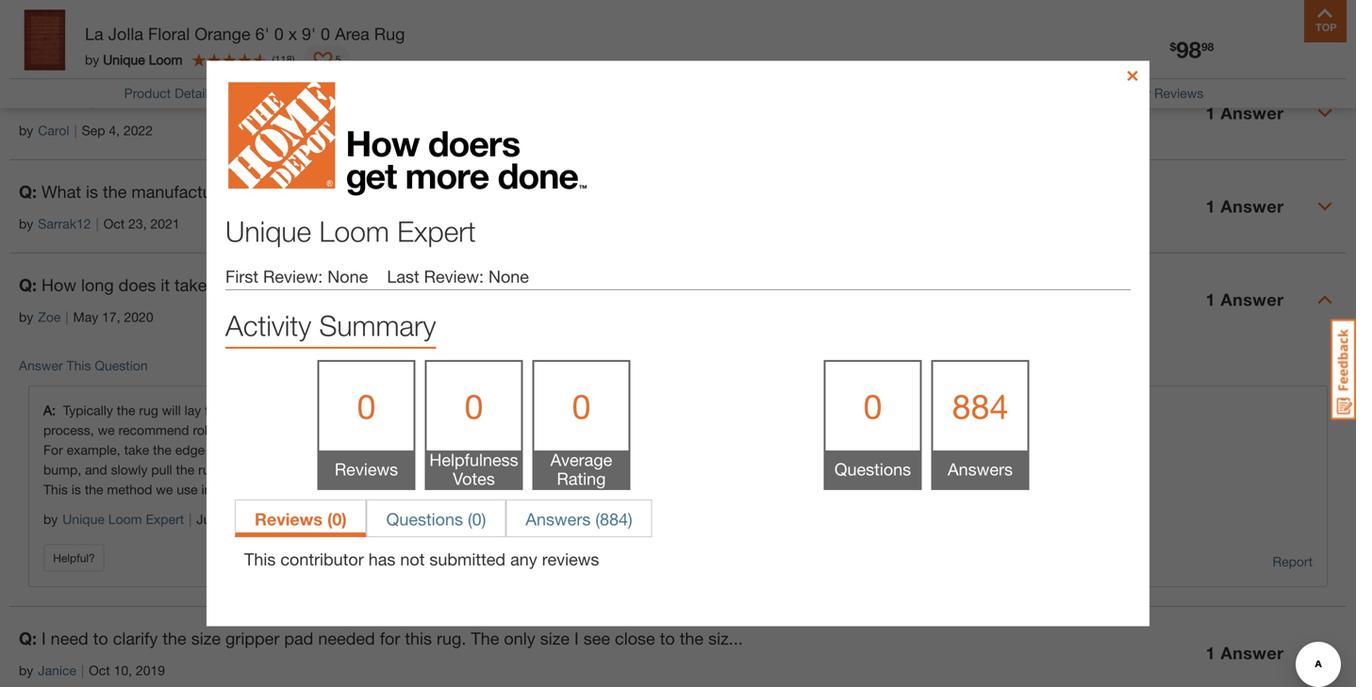 Task type: vqa. For each thing, say whether or not it's contained in the screenshot.
carol
yes



Task type: locate. For each thing, give the bounding box(es) containing it.
0 for average rating
[[572, 386, 591, 426]]

green
[[88, 88, 131, 108], [215, 88, 257, 108]]

0 vertical spatial we
[[98, 422, 115, 438]]

0 horizontal spatial size
[[191, 629, 221, 649]]

and down example,
[[85, 462, 107, 478]]

itself
[[384, 442, 412, 458]]

1 vertical spatial is
[[533, 442, 542, 458]]

1 horizontal spatial or
[[600, 442, 612, 458]]

2 q: from the top
[[19, 181, 37, 202]]

pressure down there
[[490, 462, 541, 478]]

98 right $
[[1202, 40, 1214, 53]]

go
[[352, 275, 371, 295]]

rug. left the
[[437, 629, 466, 649]]

contributor
[[280, 549, 364, 570]]

1 review: from the left
[[263, 266, 323, 287]]

2 vertical spatial loom
[[108, 512, 142, 527]]

1 horizontal spatial 2021
[[236, 512, 266, 527]]

answer for i need to clarify the size gripper pad needed for this rug.  the only size i see close to the siz...
[[1221, 643, 1284, 663]]

2 i from the left
[[575, 629, 579, 649]]

1 vertical spatial is
[[358, 181, 371, 202]]

has
[[369, 549, 396, 570]]

0 horizontal spatial i
[[42, 629, 46, 649]]

on down opposite
[[327, 442, 342, 458]]

reviews down $ 98 98
[[1155, 85, 1204, 101]]

2 vertical spatial rug.
[[437, 629, 466, 649]]

is right "number."
[[358, 181, 371, 202]]

1 horizontal spatial (0)
[[468, 509, 486, 530]]

main content containing 0
[[0, 0, 1356, 688]]

1 vertical spatial on
[[327, 442, 342, 458]]

is down bump,
[[72, 482, 81, 497]]

reviews for reviews
[[335, 459, 398, 480]]

the up back
[[224, 442, 242, 458]]

to right like
[[564, 403, 576, 418]]

answers up reviews
[[526, 509, 591, 530]]

(0)
[[327, 509, 347, 530], [468, 509, 486, 530]]

1 horizontal spatial loom
[[149, 52, 183, 67]]

| for the
[[96, 216, 99, 231]]

1 horizontal spatial questions
[[835, 459, 911, 480]]

10,
[[114, 663, 132, 679]]

4 1 answer from the top
[[1206, 643, 1284, 663]]

0 horizontal spatial this
[[405, 629, 432, 649]]

wrinkles
[[265, 275, 327, 295]]

loom down q: what is the manufacturer design number.  is it the same pattern to match my current rug at the top of page
[[319, 215, 390, 248]]

last review: none
[[387, 266, 529, 287]]

answers down 884
[[948, 459, 1013, 480]]

reviews down remove
[[255, 509, 323, 530]]

i
[[42, 629, 46, 649], [575, 629, 579, 649]]

green up 4,
[[88, 88, 131, 108]]

by janice | oct 10, 2019
[[19, 663, 165, 679]]

the down 'within'
[[232, 422, 251, 438]]

2022
[[124, 122, 153, 138]]

loom down the method
[[108, 512, 142, 527]]

i left need
[[42, 629, 46, 649]]

1 answer for pattern
[[1206, 196, 1284, 216]]

0 horizontal spatial or
[[262, 88, 277, 108]]

by for how long does it take for the wrinkles to go away?
[[19, 309, 33, 325]]

take up 'slowly'
[[124, 442, 149, 458]]

a:
[[43, 403, 63, 418]]

0 vertical spatial unique
[[103, 52, 145, 67]]

0 vertical spatial loom
[[149, 52, 183, 67]]

carol
[[38, 122, 69, 138]]

or inside typically the rug will lay flat within 1 – 2 weeks on it's own; however, if you would like to hasten this process, we recommend rolling the rug in the opposite direction, while applying pressure to the rug. for example, take the edge of the rug and flip it on top of itself slightly where there is a crease or bump, and slowly pull the rug back to its place, while applying a downward pressure on the crease. this is the method we use in our facility to remove the creases from the rug.
[[600, 442, 612, 458]]

(0) down remove
[[327, 509, 347, 530]]

0 horizontal spatial for
[[212, 275, 232, 295]]

for
[[212, 275, 232, 295], [380, 629, 400, 649]]

2 review: from the left
[[424, 266, 484, 287]]

answers inside 'button'
[[526, 509, 591, 530]]

|
[[74, 122, 77, 138], [96, 216, 99, 231], [65, 309, 68, 325], [189, 512, 192, 527], [81, 663, 84, 679]]

1 horizontal spatial and
[[269, 442, 291, 458]]

to right need
[[93, 629, 108, 649]]

or left darker at the top of the page
[[262, 88, 277, 108]]

1 horizontal spatial while
[[427, 422, 458, 438]]

1 horizontal spatial review:
[[424, 266, 484, 287]]

by left janice
[[19, 663, 33, 679]]

0 vertical spatial a
[[546, 442, 553, 458]]

none for last review: none
[[489, 266, 529, 287]]

need
[[51, 629, 88, 649]]

helpful? button
[[43, 544, 105, 572]]

q: down product image at the left
[[19, 88, 37, 108]]

you
[[476, 403, 498, 418]]

1 horizontal spatial answers
[[948, 459, 1013, 480]]

none down "pattern"
[[489, 266, 529, 287]]

1 for is the green more lime green or darker
[[1206, 103, 1216, 123]]

0 horizontal spatial is
[[72, 482, 81, 497]]

answer this question
[[19, 358, 148, 373]]

of down rolling
[[209, 442, 220, 458]]

0 horizontal spatial expert
[[146, 512, 184, 527]]

in left our
[[201, 482, 212, 497]]

1 none from the left
[[328, 266, 368, 287]]

0 horizontal spatial none
[[328, 266, 368, 287]]

1 vertical spatial we
[[156, 482, 173, 497]]

2 (0) from the left
[[468, 509, 486, 530]]

take left first
[[175, 275, 207, 295]]

2 vertical spatial it
[[316, 442, 323, 458]]

1 vertical spatial or
[[600, 442, 612, 458]]

( 118 )
[[272, 53, 295, 66]]

the
[[59, 88, 83, 108], [103, 181, 127, 202], [390, 181, 414, 202], [237, 275, 261, 295], [117, 403, 135, 418], [232, 422, 251, 438], [291, 422, 310, 438], [585, 422, 604, 438], [153, 442, 172, 458], [224, 442, 242, 458], [176, 462, 195, 478], [563, 462, 582, 478], [85, 482, 103, 497], [343, 482, 361, 497], [445, 482, 463, 497], [163, 629, 186, 649], [680, 629, 704, 649]]

2021 right 7,
[[236, 512, 266, 527]]

in
[[277, 422, 288, 438], [201, 482, 212, 497]]

2 horizontal spatial loom
[[319, 215, 390, 248]]

activity summary
[[225, 309, 436, 342]]

none down unique loom expert
[[328, 266, 368, 287]]

unique inside questions "element"
[[63, 512, 105, 527]]

loom for by unique loom expert | jun 7, 2021
[[108, 512, 142, 527]]

0 horizontal spatial (0)
[[327, 509, 347, 530]]

reviews inside button
[[255, 509, 323, 530]]

this left the question
[[67, 358, 91, 373]]

by for what is the manufacturer design number.  is it the same pattern to match my current rug
[[19, 216, 33, 231]]

expert down use
[[146, 512, 184, 527]]

pattern
[[464, 181, 519, 202]]

0
[[274, 24, 284, 44], [321, 24, 330, 44], [357, 386, 376, 426], [465, 386, 483, 426], [572, 386, 591, 426], [864, 386, 882, 426]]

loom inside questions "element"
[[108, 512, 142, 527]]

1 vertical spatial this
[[43, 482, 68, 497]]

unique down 13
[[103, 52, 145, 67]]

to right the close
[[660, 629, 675, 649]]

2 vertical spatial unique
[[63, 512, 105, 527]]

to up crease
[[570, 422, 581, 438]]

to left its
[[254, 462, 266, 478]]

top
[[345, 442, 365, 458]]

0 vertical spatial pressure
[[515, 422, 566, 438]]

3 q: from the top
[[19, 275, 37, 295]]

rug. down helpfulness
[[467, 482, 490, 497]]

oct left 10, at bottom
[[89, 663, 110, 679]]

1 vertical spatial in
[[201, 482, 212, 497]]

0 horizontal spatial of
[[97, 30, 109, 45]]

lay
[[184, 403, 201, 418]]

direction,
[[369, 422, 424, 438]]

this right hasten
[[623, 403, 644, 418]]

1 q: from the top
[[19, 88, 37, 108]]

none
[[328, 266, 368, 287], [489, 266, 529, 287]]

0 horizontal spatial and
[[85, 462, 107, 478]]

it right does
[[161, 275, 170, 295]]

is up the carol
[[42, 88, 54, 108]]

by
[[85, 52, 99, 67], [19, 122, 33, 138], [19, 216, 33, 231], [19, 309, 33, 325], [43, 512, 58, 527], [19, 663, 33, 679]]

weeks
[[297, 403, 335, 418]]

review: right 'last'
[[424, 266, 484, 287]]

0 horizontal spatial it
[[161, 275, 170, 295]]

the down downward
[[445, 482, 463, 497]]

is
[[86, 181, 98, 202], [533, 442, 542, 458], [72, 482, 81, 497]]

(884)
[[596, 509, 633, 530]]

1 horizontal spatial it
[[316, 442, 323, 458]]

0 vertical spatial and
[[269, 442, 291, 458]]

1 horizontal spatial reviews
[[335, 459, 398, 480]]

answers for answers
[[948, 459, 1013, 480]]

1 vertical spatial rug.
[[467, 482, 490, 497]]

or up crease.
[[600, 442, 612, 458]]

1 vertical spatial 2021
[[236, 512, 266, 527]]

rug.
[[607, 422, 630, 438], [467, 482, 490, 497], [437, 629, 466, 649]]

2021
[[150, 216, 180, 231], [236, 512, 266, 527]]

review:
[[263, 266, 323, 287], [424, 266, 484, 287]]

2 none from the left
[[489, 266, 529, 287]]

| for to
[[81, 663, 84, 679]]

1 answer for away?
[[1206, 289, 1284, 310]]

0 horizontal spatial answers
[[526, 509, 591, 530]]

13
[[113, 30, 127, 45]]

same
[[418, 181, 460, 202]]

on down crease
[[545, 462, 560, 478]]

0 horizontal spatial reviews
[[255, 509, 323, 530]]

first
[[225, 266, 258, 287]]

of right '4'
[[97, 30, 109, 45]]

| for green
[[74, 122, 77, 138]]

rug
[[681, 181, 706, 202], [139, 403, 158, 418], [254, 422, 274, 438], [246, 442, 265, 458], [198, 462, 218, 478]]

1 horizontal spatial size
[[540, 629, 570, 649]]

this left the
[[405, 629, 432, 649]]

we up example,
[[98, 422, 115, 438]]

i left see
[[575, 629, 579, 649]]

expert down same
[[397, 215, 476, 248]]

98 inside $ 98 98
[[1202, 40, 1214, 53]]

1 vertical spatial expert
[[146, 512, 184, 527]]

0 vertical spatial on
[[339, 403, 354, 418]]

expert inside questions "element"
[[146, 512, 184, 527]]

1 vertical spatial take
[[124, 442, 149, 458]]

1 horizontal spatial green
[[215, 88, 257, 108]]

| for does
[[65, 309, 68, 325]]

2 horizontal spatial it
[[376, 181, 385, 202]]

oct left 23,
[[103, 216, 125, 231]]

0 horizontal spatial review:
[[263, 266, 323, 287]]

q: left what
[[19, 181, 37, 202]]

rug. down hasten
[[607, 422, 630, 438]]

the down hasten
[[585, 422, 604, 438]]

1 horizontal spatial a
[[546, 442, 553, 458]]

questions inside button
[[386, 509, 463, 530]]

1 horizontal spatial this
[[623, 403, 644, 418]]

1 (0) from the left
[[327, 509, 347, 530]]

0 horizontal spatial loom
[[108, 512, 142, 527]]

2 vertical spatial reviews
[[255, 509, 323, 530]]

9'
[[302, 24, 316, 44]]

la jolla floral orange 6' 0 x 9' 0 area rug
[[85, 24, 405, 44]]

1 horizontal spatial is
[[358, 181, 371, 202]]

| right janice
[[81, 663, 84, 679]]

questions for questions (0)
[[386, 509, 463, 530]]

a up from
[[414, 462, 421, 478]]

1 vertical spatial a
[[414, 462, 421, 478]]

1 vertical spatial this
[[405, 629, 432, 649]]

close
[[615, 629, 655, 649]]

(0) for reviews (0)
[[327, 509, 347, 530]]

rug up our
[[198, 462, 218, 478]]

loom down floral
[[149, 52, 183, 67]]

2021 right 23,
[[150, 216, 180, 231]]

jun
[[196, 512, 218, 527]]

2 1 answer from the top
[[1206, 196, 1284, 216]]

jolla
[[108, 24, 143, 44]]

1 horizontal spatial i
[[575, 629, 579, 649]]

take inside typically the rug will lay flat within 1 – 2 weeks on it's own; however, if you would like to hasten this process, we recommend rolling the rug in the opposite direction, while applying pressure to the rug. for example, take the edge of the rug and flip it on top of itself slightly where there is a crease or bump, and slowly pull the rug back to its place, while applying a downward pressure on the crease. this is the method we use in our facility to remove the creases from the rug.
[[124, 442, 149, 458]]

of right top
[[369, 442, 380, 458]]

of
[[97, 30, 109, 45], [209, 442, 220, 458], [369, 442, 380, 458]]

needed
[[318, 629, 375, 649]]

creases
[[365, 482, 411, 497]]

area
[[335, 24, 370, 44]]

in down –
[[277, 422, 288, 438]]

from
[[414, 482, 441, 497]]

unique for by unique loom
[[103, 52, 145, 67]]

1 horizontal spatial expert
[[397, 215, 476, 248]]

while down however,
[[427, 422, 458, 438]]

average rating
[[551, 450, 613, 489]]

q: left need
[[19, 629, 37, 649]]

4 q: from the top
[[19, 629, 37, 649]]

overlay image image
[[225, 80, 588, 196]]

within
[[227, 403, 261, 418]]

0 vertical spatial expert
[[397, 215, 476, 248]]

review: right first
[[263, 266, 323, 287]]

q: how long does it take for the wrinkles to go away?
[[19, 275, 425, 295]]

how
[[42, 275, 76, 295]]

0 vertical spatial oct
[[103, 216, 125, 231]]

questions
[[835, 459, 911, 480], [386, 509, 463, 530]]

0 vertical spatial is
[[86, 181, 98, 202]]

0 horizontal spatial we
[[98, 422, 115, 438]]

a left crease
[[546, 442, 553, 458]]

this down reviews (0)
[[244, 549, 276, 570]]

1 vertical spatial oct
[[89, 663, 110, 679]]

for up "activity"
[[212, 275, 232, 295]]

(0) for questions (0)
[[468, 509, 486, 530]]

0 vertical spatial reviews
[[1155, 85, 1204, 101]]

q: for q: i need to clarify the size gripper pad needed for this rug.  the only size i see close to the siz...
[[19, 629, 37, 649]]

slowly
[[111, 462, 148, 478]]

0 vertical spatial questions
[[835, 459, 911, 480]]

green right "lime"
[[215, 88, 257, 108]]

2 green from the left
[[215, 88, 257, 108]]

1 vertical spatial questions
[[386, 509, 463, 530]]

0 horizontal spatial applying
[[360, 462, 410, 478]]

for right needed
[[380, 629, 400, 649]]

however,
[[410, 403, 462, 418]]

number.
[[292, 181, 354, 202]]

customer reviews
[[1093, 85, 1204, 101]]

the
[[471, 629, 499, 649]]

summary
[[319, 309, 436, 342]]

by up helpful? 'button'
[[43, 512, 58, 527]]

back
[[221, 462, 250, 478]]

3 1 answer from the top
[[1206, 289, 1284, 310]]

0 vertical spatial 2021
[[150, 216, 180, 231]]

1 inside typically the rug will lay flat within 1 – 2 weeks on it's own; however, if you would like to hasten this process, we recommend rolling the rug in the opposite direction, while applying pressure to the rug. for example, take the edge of the rug and flip it on top of itself slightly where there is a crease or bump, and slowly pull the rug back to its place, while applying a downward pressure on the crease. this is the method we use in our facility to remove the creases from the rug.
[[265, 403, 272, 418]]

this down bump,
[[43, 482, 68, 497]]

oct
[[103, 216, 125, 231], [89, 663, 110, 679]]

sep
[[82, 122, 105, 138]]

q: left how
[[19, 275, 37, 295]]

1
[[1206, 103, 1216, 123], [1206, 196, 1216, 216], [1206, 289, 1216, 310], [265, 403, 272, 418], [1206, 643, 1216, 663]]

unique up helpful? 'button'
[[63, 512, 105, 527]]

if
[[466, 403, 473, 418]]

0 vertical spatial answers
[[948, 459, 1013, 480]]

unique loom expert
[[225, 215, 476, 248]]

only
[[504, 629, 536, 649]]

use
[[177, 482, 198, 497]]

0 vertical spatial is
[[42, 88, 54, 108]]

q: for q: what is the manufacturer design number.  is it the same pattern to match my current rug
[[19, 181, 37, 202]]

0 horizontal spatial green
[[88, 88, 131, 108]]

see
[[584, 629, 610, 649]]

by left "zoe"
[[19, 309, 33, 325]]

4,
[[109, 122, 120, 138]]

23,
[[128, 216, 147, 231]]

this inside main content
[[244, 549, 276, 570]]

is right what
[[86, 181, 98, 202]]

pad
[[284, 629, 314, 649]]

0 for reviews
[[357, 386, 376, 426]]

bump,
[[43, 462, 81, 478]]

sarrak12 button
[[38, 214, 91, 234]]

questions for questions
[[835, 459, 911, 480]]

1 answer for this
[[1206, 643, 1284, 663]]

by carol | sep 4, 2022
[[19, 122, 153, 138]]

by for is the green more lime green or darker
[[19, 122, 33, 138]]

size right only
[[540, 629, 570, 649]]

0 horizontal spatial take
[[124, 442, 149, 458]]

884
[[952, 386, 1009, 426]]

by zoe | may 17, 2020
[[19, 309, 153, 325]]

0 vertical spatial this
[[623, 403, 644, 418]]

it up unique loom expert
[[376, 181, 385, 202]]

pressure down like
[[515, 422, 566, 438]]

product details button
[[124, 85, 215, 101], [124, 85, 215, 101]]

0 vertical spatial take
[[175, 275, 207, 295]]

the right clarify
[[163, 629, 186, 649]]

is right there
[[533, 442, 542, 458]]

rug down 'within'
[[254, 422, 274, 438]]

main content
[[0, 0, 1356, 688]]



Task type: describe. For each thing, give the bounding box(es) containing it.
the up use
[[176, 462, 195, 478]]

customer
[[1093, 85, 1151, 101]]

x
[[288, 24, 297, 44]]

close image
[[1125, 68, 1140, 83]]

flip
[[295, 442, 312, 458]]

questions element
[[9, 66, 1347, 688]]

place,
[[287, 462, 322, 478]]

my
[[595, 181, 618, 202]]

2 size from the left
[[540, 629, 570, 649]]

rating
[[557, 469, 606, 489]]

0 vertical spatial it
[[376, 181, 385, 202]]

1 horizontal spatial in
[[277, 422, 288, 438]]

votes
[[453, 469, 495, 489]]

q: i need to clarify the size gripper pad needed for this rug.  the only size i see close to the siz...
[[19, 629, 743, 649]]

answers for answers (884)
[[526, 509, 591, 530]]

0 vertical spatial while
[[427, 422, 458, 438]]

feedback link image
[[1331, 319, 1356, 421]]

floral
[[148, 24, 190, 44]]

helpful?
[[53, 552, 95, 565]]

downward
[[424, 462, 486, 478]]

2 horizontal spatial of
[[369, 442, 380, 458]]

0 vertical spatial or
[[262, 88, 277, 108]]

first review: none
[[225, 266, 368, 287]]

flat
[[205, 403, 223, 418]]

0 horizontal spatial rug.
[[437, 629, 466, 649]]

rug up back
[[246, 442, 265, 458]]

crease
[[557, 442, 596, 458]]

current
[[623, 181, 677, 202]]

own;
[[377, 403, 406, 418]]

0 horizontal spatial in
[[201, 482, 212, 497]]

the up pull
[[153, 442, 172, 458]]

0 horizontal spatial a
[[414, 462, 421, 478]]

this inside typically the rug will lay flat within 1 – 2 weeks on it's own; however, if you would like to hasten this process, we recommend rolling the rug in the opposite direction, while applying pressure to the rug. for example, take the edge of the rug and flip it on top of itself slightly where there is a crease or bump, and slowly pull the rug back to its place, while applying a downward pressure on the crease. this is the method we use in our facility to remove the creases from the rug.
[[623, 403, 644, 418]]

hasten
[[580, 403, 619, 418]]

product
[[124, 85, 171, 101]]

$ 98 98
[[1170, 36, 1214, 63]]

carol button
[[38, 121, 69, 140]]

more
[[135, 88, 174, 108]]

where
[[460, 442, 496, 458]]

orange
[[195, 24, 251, 44]]

0 horizontal spatial while
[[326, 462, 356, 478]]

review: for first
[[263, 266, 323, 287]]

design
[[237, 181, 287, 202]]

1 horizontal spatial applying
[[461, 422, 511, 438]]

by down '4'
[[85, 52, 99, 67]]

the right remove
[[343, 482, 361, 497]]

zoe
[[38, 309, 61, 325]]

answer for what is the manufacturer design number.  is it the same pattern to match my current rug
[[1221, 196, 1284, 216]]

0 horizontal spatial is
[[42, 88, 54, 108]]

0 for questions
[[864, 386, 882, 426]]

unique for by unique loom expert | jun 7, 2021
[[63, 512, 105, 527]]

reviews (0) button
[[235, 500, 367, 538]]

it inside typically the rug will lay flat within 1 – 2 weeks on it's own; however, if you would like to hasten this process, we recommend rolling the rug in the opposite direction, while applying pressure to the rug. for example, take the edge of the rug and flip it on top of itself slightly where there is a crease or bump, and slowly pull the rug back to its place, while applying a downward pressure on the crease. this is the method we use in our facility to remove the creases from the rug.
[[316, 442, 323, 458]]

98 up the customer reviews
[[1177, 36, 1202, 63]]

the left the method
[[85, 482, 103, 497]]

our
[[215, 482, 235, 497]]

by for typically the rug will lay flat within 1 – 2 weeks on it's own; however, if you would like to hasten this process, we recommend rolling the rug in the opposite direction, while applying pressure to the rug. for example, take the edge of the rug and flip it on top of itself slightly where there is a crease or bump, and slowly pull the rug back to its place, while applying a downward pressure on the crease. this is the method we use in our facility to remove the creases from the rug.
[[43, 512, 58, 527]]

1 vertical spatial unique
[[225, 215, 311, 248]]

janice button
[[38, 661, 76, 681]]

answer for how long does it take for the wrinkles to go away?
[[1221, 289, 1284, 310]]

7,
[[222, 512, 233, 527]]

2 vertical spatial is
[[72, 482, 81, 497]]

this contributor has not submitted any reviews
[[244, 549, 599, 570]]

sarrak12
[[38, 216, 91, 231]]

the up the by sarrak12 | oct 23, 2021 at the top left
[[103, 181, 127, 202]]

)
[[292, 53, 295, 66]]

reviews (0)
[[255, 509, 347, 530]]

to left match
[[523, 181, 539, 202]]

slightly
[[415, 442, 456, 458]]

$
[[1170, 40, 1177, 53]]

does
[[119, 275, 156, 295]]

q: for q: how long does it take for the wrinkles to go away?
[[19, 275, 37, 295]]

would
[[501, 403, 537, 418]]

1 vertical spatial and
[[85, 462, 107, 478]]

(
[[272, 53, 275, 66]]

0 horizontal spatial 2021
[[150, 216, 180, 231]]

this inside typically the rug will lay flat within 1 – 2 weeks on it's own; however, if you would like to hasten this process, we recommend rolling the rug in the opposite direction, while applying pressure to the rug. for example, take the edge of the rug and flip it on top of itself slightly where there is a crease or bump, and slowly pull the rug back to its place, while applying a downward pressure on the crease. this is the method we use in our facility to remove the creases from the rug.
[[43, 482, 68, 497]]

the up flip
[[291, 422, 310, 438]]

match
[[543, 181, 591, 202]]

janice
[[38, 663, 76, 679]]

2 vertical spatial on
[[545, 462, 560, 478]]

to down its
[[280, 482, 291, 497]]

1 for how long does it take for the wrinkles to go away?
[[1206, 289, 1216, 310]]

oct for to
[[89, 663, 110, 679]]

like
[[541, 403, 561, 418]]

method
[[107, 482, 152, 497]]

1 horizontal spatial rug.
[[467, 482, 490, 497]]

long
[[81, 275, 114, 295]]

1 vertical spatial applying
[[360, 462, 410, 478]]

the left siz...
[[680, 629, 704, 649]]

q: is the green more lime green or darker
[[19, 88, 331, 108]]

showing
[[19, 30, 70, 45]]

top button
[[1305, 0, 1347, 42]]

questions (0) button
[[367, 500, 506, 538]]

2 horizontal spatial is
[[533, 442, 542, 458]]

1 vertical spatial for
[[380, 629, 400, 649]]

by for i need to clarify the size gripper pad needed for this rug.  the only size i see close to the siz...
[[19, 663, 33, 679]]

1 for i need to clarify the size gripper pad needed for this rug.  the only size i see close to the siz...
[[1206, 643, 1216, 663]]

0 vertical spatial this
[[67, 358, 91, 373]]

zoe button
[[38, 307, 61, 327]]

answers (884)
[[526, 509, 633, 530]]

process,
[[43, 422, 94, 438]]

answers (884) button
[[506, 500, 652, 538]]

1 for what is the manufacturer design number.  is it the same pattern to match my current rug
[[1206, 196, 1216, 216]]

answer for is the green more lime green or darker
[[1221, 103, 1284, 123]]

review: for last
[[424, 266, 484, 287]]

| left jun
[[189, 512, 192, 527]]

details
[[175, 85, 215, 101]]

the left same
[[390, 181, 414, 202]]

0 vertical spatial rug.
[[607, 422, 630, 438]]

1 horizontal spatial is
[[86, 181, 98, 202]]

last
[[387, 266, 419, 287]]

oct for the
[[103, 216, 125, 231]]

submitted
[[430, 549, 506, 570]]

any
[[510, 549, 537, 570]]

q: for q: is the green more lime green or darker
[[19, 88, 37, 108]]

loom for by unique loom
[[149, 52, 183, 67]]

the up "activity"
[[237, 275, 261, 295]]

1 horizontal spatial of
[[209, 442, 220, 458]]

rug right current on the top of page
[[681, 181, 706, 202]]

gripper
[[225, 629, 280, 649]]

the down crease
[[563, 462, 582, 478]]

1 i from the left
[[42, 629, 46, 649]]

the up by carol | sep 4, 2022
[[59, 88, 83, 108]]

1 green from the left
[[88, 88, 131, 108]]

activity
[[225, 309, 311, 342]]

it's
[[357, 403, 374, 418]]

manufacturer
[[131, 181, 232, 202]]

reviews for reviews (0)
[[255, 509, 323, 530]]

1 vertical spatial loom
[[319, 215, 390, 248]]

0 for helpfulness votes
[[465, 386, 483, 426]]

there
[[499, 442, 529, 458]]

the up 'recommend'
[[117, 403, 135, 418]]

question
[[95, 358, 148, 373]]

reviews
[[542, 549, 599, 570]]

2 horizontal spatial reviews
[[1155, 85, 1204, 101]]

none for first review: none
[[328, 266, 368, 287]]

1 1 answer from the top
[[1206, 103, 1284, 123]]

will
[[162, 403, 181, 418]]

away?
[[376, 275, 425, 295]]

2
[[286, 403, 294, 418]]

rolling
[[193, 422, 228, 438]]

1 size from the left
[[191, 629, 221, 649]]

1 vertical spatial it
[[161, 275, 170, 295]]

product details
[[124, 85, 215, 101]]

rug up 'recommend'
[[139, 403, 158, 418]]

1 horizontal spatial we
[[156, 482, 173, 497]]

la
[[85, 24, 103, 44]]

by unique loom
[[85, 52, 183, 67]]

for
[[43, 442, 63, 458]]

remove
[[295, 482, 339, 497]]

1 vertical spatial pressure
[[490, 462, 541, 478]]

to left 'go'
[[332, 275, 347, 295]]

2020
[[124, 309, 153, 325]]

product image image
[[14, 9, 75, 71]]



